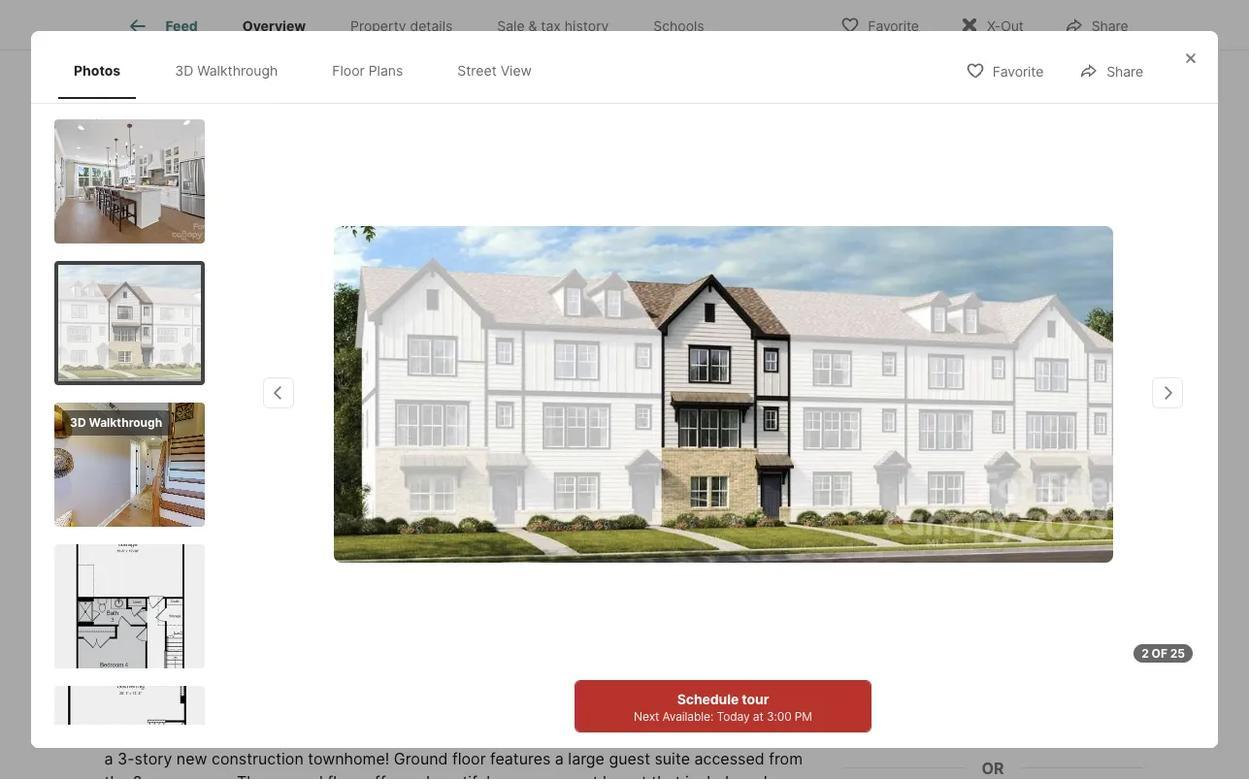 Task type: locate. For each thing, give the bounding box(es) containing it.
layout
[[603, 773, 647, 780]]

0 vertical spatial favorite
[[868, 17, 920, 34]]

option down thursday 2 nov
[[983, 604, 1145, 654]]

dialog
[[31, 31, 1219, 780]]

0 vertical spatial 3d walkthrough
[[175, 62, 278, 79]]

0 vertical spatial floor plans
[[332, 62, 403, 79]]

wednesday 1 nov
[[957, 504, 1030, 571]]

3d walkthrough tab
[[159, 47, 294, 95]]

tour
[[877, 461, 923, 488], [742, 691, 769, 708]]

from
[[769, 750, 803, 769]]

new construction link
[[104, 48, 834, 441]]

pre-
[[231, 575, 259, 592]]

list box
[[841, 604, 1145, 654]]

0 horizontal spatial at
[[675, 726, 690, 746]]

1 vertical spatial floor
[[338, 394, 371, 410]]

2-
[[133, 773, 149, 780]]

1 vertical spatial 3d
[[164, 394, 182, 410]]

1 horizontal spatial floor
[[453, 750, 486, 769]]

1 vertical spatial home
[[223, 665, 285, 693]]

2 option from the left
[[983, 604, 1145, 654]]

tuesday 31 oct
[[871, 504, 924, 571]]

3d walkthrough up active link
[[164, 394, 270, 410]]

0 vertical spatial at
[[753, 710, 764, 724]]

story
[[135, 750, 172, 769]]

option down oct
[[841, 604, 983, 654]]

0 horizontal spatial floor
[[328, 773, 361, 780]]

1 vertical spatial street view
[[479, 394, 555, 410]]

about
[[104, 665, 172, 693]]

1 vertical spatial floor
[[328, 773, 361, 780]]

24
[[1047, 394, 1064, 410]]

1 horizontal spatial oaks
[[755, 726, 792, 746]]

street
[[458, 62, 497, 79], [479, 394, 519, 410]]

anytime
[[928, 725, 972, 739]]

street view inside street view button
[[479, 394, 555, 410]]

nov
[[981, 557, 1006, 571], [1077, 557, 1102, 571]]

go tour this home
[[841, 461, 1036, 488]]

&
[[529, 18, 537, 34]]

cancel
[[889, 725, 925, 739]]

1 horizontal spatial at
[[753, 710, 764, 724]]

the
[[493, 726, 522, 746], [237, 773, 265, 780]]

tab list
[[104, 0, 743, 50], [54, 43, 567, 99]]

0 vertical spatial floor
[[332, 62, 365, 79]]

tab list containing photos
[[54, 43, 567, 99]]

25
[[1171, 647, 1186, 661]]

2 left of
[[1142, 647, 1150, 661]]

free,
[[861, 725, 886, 739]]

0 vertical spatial tour
[[877, 461, 923, 488]]

beautiful
[[426, 773, 490, 780]]

floor
[[332, 62, 365, 79], [338, 394, 371, 410]]

favorite for x-out
[[868, 17, 920, 34]]

0 horizontal spatial this
[[177, 665, 218, 693]]

nov down 1
[[981, 557, 1006, 571]]

0 horizontal spatial favorite button
[[825, 4, 936, 44]]

the up features
[[493, 726, 522, 746]]

1 vertical spatial favorite
[[993, 63, 1044, 80]]

0 horizontal spatial favorite
[[868, 17, 920, 34]]

guest
[[609, 750, 651, 769]]

0 vertical spatial this
[[928, 461, 969, 488]]

1 vertical spatial share button
[[1064, 51, 1160, 91]]

representative
[[228, 726, 359, 746]]

1 vertical spatial at
[[675, 726, 690, 746]]

3d walkthrough inside button
[[164, 394, 270, 410]]

3d
[[175, 62, 193, 79], [164, 394, 182, 410], [70, 415, 86, 430]]

0 horizontal spatial home
[[223, 665, 285, 693]]

31
[[881, 521, 913, 555]]

tour up today in the bottom of the page
[[742, 691, 769, 708]]

share
[[1092, 17, 1129, 34], [1107, 63, 1144, 80]]

mls
[[104, 726, 137, 746]]

0 vertical spatial street view
[[458, 62, 532, 79]]

street view inside street view 'tab'
[[458, 62, 532, 79]]

2 down thursday
[[1081, 521, 1098, 555]]

a up concept
[[555, 750, 564, 769]]

0 horizontal spatial nov
[[981, 557, 1006, 571]]

favorite
[[868, 17, 920, 34], [993, 63, 1044, 80]]

home up representative
[[223, 665, 285, 693]]

floor plans button
[[294, 383, 427, 422]]

walkthrough up for
[[89, 415, 162, 430]]

overview
[[242, 18, 306, 34]]

photos tab
[[58, 47, 136, 95]]

tour for go
[[877, 461, 923, 488]]

oaks left ln
[[223, 499, 262, 518]]

0 horizontal spatial tour
[[742, 691, 769, 708]]

map entry image
[[682, 461, 811, 590]]

2 nov from the left
[[1077, 557, 1102, 571]]

this up 4064036
[[177, 665, 218, 693]]

at down available:
[[675, 726, 690, 746]]

0 vertical spatial 2
[[1081, 521, 1098, 555]]

nov down thursday
[[1077, 557, 1102, 571]]

1 horizontal spatial favorite button
[[949, 51, 1061, 91]]

schools tab
[[632, 3, 727, 50]]

2 vertical spatial walkthrough
[[89, 415, 162, 430]]

0 horizontal spatial the
[[237, 773, 265, 780]]

0 vertical spatial 3d
[[175, 62, 193, 79]]

nc
[[370, 499, 393, 518]]

share button
[[1049, 4, 1145, 44], [1064, 51, 1160, 91]]

favorite for share
[[993, 63, 1044, 80]]

oaks inside the mls # 4064036 representative photos added. the breckenridge ii plan at hudson oaks is a 3-story new construction townhome! ground floor features a large guest suite accessed from the 2-car garage. the second floor offers a beautiful open-concept layout that includes a lar
[[755, 726, 792, 746]]

floor plans tab
[[317, 47, 419, 95]]

floor up beautiful
[[453, 750, 486, 769]]

1 horizontal spatial favorite
[[993, 63, 1044, 80]]

tab list containing feed
[[104, 0, 743, 50]]

3d inside button
[[164, 394, 182, 410]]

None button
[[853, 493, 941, 584], [949, 494, 1038, 583], [1045, 494, 1134, 583], [853, 493, 941, 584], [949, 494, 1038, 583], [1045, 494, 1134, 583]]

1 horizontal spatial 2
[[1142, 647, 1150, 661]]

1 vertical spatial favorite button
[[949, 51, 1061, 91]]

4
[[369, 543, 384, 571]]

feed
[[166, 18, 198, 34]]

oaks down 3:00
[[755, 726, 792, 746]]

street inside button
[[479, 394, 519, 410]]

floor down townhome!
[[328, 773, 361, 780]]

the down construction
[[237, 773, 265, 780]]

approved
[[259, 575, 322, 592]]

28205
[[397, 499, 445, 518]]

tab list for x-out
[[104, 0, 743, 50]]

3d walkthrough button
[[120, 383, 287, 422]]

1 nov from the left
[[981, 557, 1006, 571]]

accessed
[[695, 750, 765, 769]]

sale & tax history tab
[[475, 3, 632, 50]]

floor inside button
[[338, 394, 371, 410]]

0 vertical spatial plans
[[369, 62, 403, 79]]

at left 3:00
[[753, 710, 764, 724]]

1 vertical spatial floor plans
[[338, 394, 411, 410]]

sale & tax history
[[497, 18, 609, 34]]

home
[[974, 461, 1036, 488], [223, 665, 285, 693]]

for
[[122, 463, 149, 479]]

1 horizontal spatial home
[[974, 461, 1036, 488]]

2
[[1081, 521, 1098, 555], [1142, 647, 1150, 661]]

1 vertical spatial walkthrough
[[185, 394, 270, 410]]

0 vertical spatial the
[[493, 726, 522, 746]]

0 horizontal spatial oaks
[[223, 499, 262, 518]]

0 vertical spatial oaks
[[223, 499, 262, 518]]

includes
[[686, 773, 747, 780]]

tab list inside dialog
[[54, 43, 567, 99]]

nov inside wednesday 1 nov
[[981, 557, 1006, 571]]

0 vertical spatial favorite button
[[825, 4, 936, 44]]

that
[[652, 773, 681, 780]]

walkthrough inside tab
[[197, 62, 278, 79]]

1 horizontal spatial nov
[[1077, 557, 1102, 571]]

oaks
[[223, 499, 262, 518], [755, 726, 792, 746]]

1 vertical spatial plans
[[375, 394, 411, 410]]

3d walkthrough up for
[[70, 415, 162, 430]]

floor plans inside button
[[338, 394, 411, 410]]

floor
[[453, 750, 486, 769], [328, 773, 361, 780]]

0 vertical spatial view
[[501, 62, 532, 79]]

schedule
[[678, 691, 739, 708]]

3d walkthrough
[[175, 62, 278, 79], [164, 394, 270, 410], [70, 415, 162, 430]]

1 vertical spatial tour
[[742, 691, 769, 708]]

walkthrough up active link
[[185, 394, 270, 410]]

1 vertical spatial oaks
[[755, 726, 792, 746]]

3d walkthrough down feed
[[175, 62, 278, 79]]

breckenridge
[[526, 726, 623, 746]]

1 horizontal spatial tour
[[877, 461, 923, 488]]

1 vertical spatial 2
[[1142, 647, 1150, 661]]

plans
[[369, 62, 403, 79], [375, 394, 411, 410]]

1 vertical spatial this
[[177, 665, 218, 693]]

option
[[841, 604, 983, 654], [983, 604, 1145, 654]]

open-
[[495, 773, 539, 780]]

walkthrough
[[197, 62, 278, 79], [185, 394, 270, 410], [89, 415, 162, 430]]

0 vertical spatial walkthrough
[[197, 62, 278, 79]]

towering
[[149, 499, 220, 518]]

out
[[1001, 17, 1024, 34]]

$554,352
[[104, 543, 212, 571]]

home up wednesday
[[974, 461, 1036, 488]]

street view
[[458, 62, 532, 79], [479, 394, 555, 410]]

added.
[[432, 726, 489, 746]]

1 vertical spatial view
[[522, 394, 555, 410]]

walkthrough down overview tab
[[197, 62, 278, 79]]

tour inside schedule tour next available: today at 3:00 pm
[[742, 691, 769, 708]]

0 horizontal spatial 2
[[1081, 521, 1098, 555]]

0 vertical spatial street
[[458, 62, 497, 79]]

6024 towering oaks ln, charlotte, nc 28205 image
[[104, 48, 834, 437], [841, 48, 1145, 239], [841, 246, 1145, 437]]

thursday 2 nov
[[1058, 504, 1121, 571]]

4064036
[[155, 726, 224, 746]]

next
[[634, 710, 660, 724]]

image image
[[54, 119, 205, 243], [58, 265, 201, 381], [54, 403, 205, 527], [54, 544, 205, 669]]

1 vertical spatial street
[[479, 394, 519, 410]]

this up wednesday
[[928, 461, 969, 488]]

nov inside thursday 2 nov
[[1077, 557, 1102, 571]]

1 vertical spatial 3d walkthrough
[[164, 394, 270, 410]]

new construction
[[128, 69, 254, 84]]

walkthrough inside button
[[185, 394, 270, 410]]

tour up the tuesday
[[877, 461, 923, 488]]

0 vertical spatial floor
[[453, 750, 486, 769]]



Task type: vqa. For each thing, say whether or not it's contained in the screenshot.
top this
yes



Task type: describe. For each thing, give the bounding box(es) containing it.
get
[[204, 575, 228, 592]]

6024 towering oaks ln image
[[334, 226, 1113, 563]]

it's
[[841, 725, 857, 739]]

6024
[[104, 499, 145, 518]]

dialog containing photos
[[31, 31, 1219, 780]]

schools
[[654, 18, 705, 34]]

details
[[410, 18, 453, 34]]

#
[[141, 726, 151, 746]]

construction
[[212, 750, 304, 769]]

mls # 4064036 representative photos added. the breckenridge ii plan at hudson oaks is a 3-story new construction townhome! ground floor features a large guest suite accessed from the 2-car garage. the second floor offers a beautiful open-concept layout that includes a lar
[[104, 726, 809, 780]]

,
[[361, 499, 366, 518]]

3.5
[[453, 543, 488, 571]]

of
[[1152, 647, 1168, 661]]

active
[[200, 463, 249, 479]]

24 photos
[[1047, 394, 1113, 410]]

plans inside tab
[[369, 62, 403, 79]]

today
[[717, 710, 750, 724]]

the
[[104, 773, 128, 780]]

1,952
[[545, 543, 605, 571]]

plan
[[640, 726, 671, 746]]

at inside the mls # 4064036 representative photos added. the breckenridge ii plan at hudson oaks is a 3-story new construction townhome! ground floor features a large guest suite accessed from the 2-car garage. the second floor offers a beautiful open-concept layout that includes a lar
[[675, 726, 690, 746]]

sale
[[497, 18, 525, 34]]

tax
[[541, 18, 561, 34]]

get pre-approved
[[204, 575, 322, 592]]

go
[[841, 461, 872, 488]]

3d walkthrough inside tab
[[175, 62, 278, 79]]

is
[[797, 726, 809, 746]]

plans inside button
[[375, 394, 411, 410]]

a down the accessed
[[751, 773, 760, 780]]

large
[[568, 750, 605, 769]]

suite
[[655, 750, 690, 769]]

construction
[[158, 69, 254, 84]]

new
[[177, 750, 207, 769]]

street view tab
[[442, 47, 548, 95]]

nov for 1
[[981, 557, 1006, 571]]

new
[[128, 69, 155, 84]]

1 horizontal spatial this
[[928, 461, 969, 488]]

concept
[[539, 773, 599, 780]]

photos
[[1067, 394, 1113, 410]]

a left 3-
[[104, 750, 113, 769]]

oct
[[885, 557, 910, 571]]

garage.
[[177, 773, 233, 780]]

favorite button for share
[[949, 51, 1061, 91]]

0 vertical spatial home
[[974, 461, 1036, 488]]

view inside 'tab'
[[501, 62, 532, 79]]

street view button
[[435, 383, 572, 422]]

floor inside tab
[[332, 62, 365, 79]]

features
[[490, 750, 551, 769]]

nov for 2
[[1077, 557, 1102, 571]]

view inside button
[[522, 394, 555, 410]]

feed link
[[127, 15, 198, 38]]

car
[[149, 773, 173, 780]]

1 vertical spatial share
[[1107, 63, 1144, 80]]

property details tab
[[328, 3, 475, 50]]

2 vertical spatial 3d walkthrough
[[70, 415, 162, 430]]

wednesday
[[957, 504, 1030, 519]]

3d inside tab
[[175, 62, 193, 79]]

about this home
[[104, 665, 285, 693]]

1 horizontal spatial the
[[493, 726, 522, 746]]

24 photos button
[[1003, 383, 1130, 422]]

1 vertical spatial the
[[237, 773, 265, 780]]

-
[[190, 463, 196, 479]]

history
[[565, 18, 609, 34]]

2 vertical spatial 3d
[[70, 415, 86, 430]]

photos
[[74, 62, 121, 79]]

0 vertical spatial share button
[[1049, 4, 1145, 44]]

available:
[[663, 710, 714, 724]]

2 inside thursday 2 nov
[[1081, 521, 1098, 555]]

at inside schedule tour next available: today at 3:00 pm
[[753, 710, 764, 724]]

tuesday
[[871, 504, 924, 519]]

it's free, cancel anytime
[[841, 725, 972, 739]]

ii
[[627, 726, 636, 746]]

pm
[[795, 710, 813, 724]]

ground
[[394, 750, 448, 769]]

/mo
[[176, 575, 200, 592]]

3:00
[[767, 710, 792, 724]]

photos
[[364, 726, 428, 746]]

est.
[[104, 575, 132, 592]]

active link
[[200, 463, 249, 479]]

charlotte
[[293, 499, 361, 518]]

x-out button
[[944, 4, 1041, 44]]

ln
[[266, 499, 284, 518]]

thursday
[[1058, 504, 1121, 519]]

for sale - active
[[122, 463, 249, 479]]

townhome!
[[308, 750, 390, 769]]

offers
[[366, 773, 409, 780]]

2 of 25
[[1142, 647, 1186, 661]]

overview tab
[[220, 3, 328, 50]]

1
[[987, 521, 1000, 555]]

tour for schedule
[[742, 691, 769, 708]]

1 option from the left
[[841, 604, 983, 654]]

a down ground
[[413, 773, 422, 780]]

6024 towering oaks ln charlotte , nc 28205
[[104, 499, 445, 518]]

0 vertical spatial share
[[1092, 17, 1129, 34]]

property details
[[351, 18, 453, 34]]

second
[[269, 773, 323, 780]]

tab list for share
[[54, 43, 567, 99]]

or
[[982, 759, 1005, 778]]

x-
[[988, 17, 1001, 34]]

sale
[[153, 463, 186, 479]]

favorite button for x-out
[[825, 4, 936, 44]]

hudson
[[694, 726, 751, 746]]

property
[[351, 18, 406, 34]]

street inside 'tab'
[[458, 62, 497, 79]]

floor plans inside tab
[[332, 62, 403, 79]]



